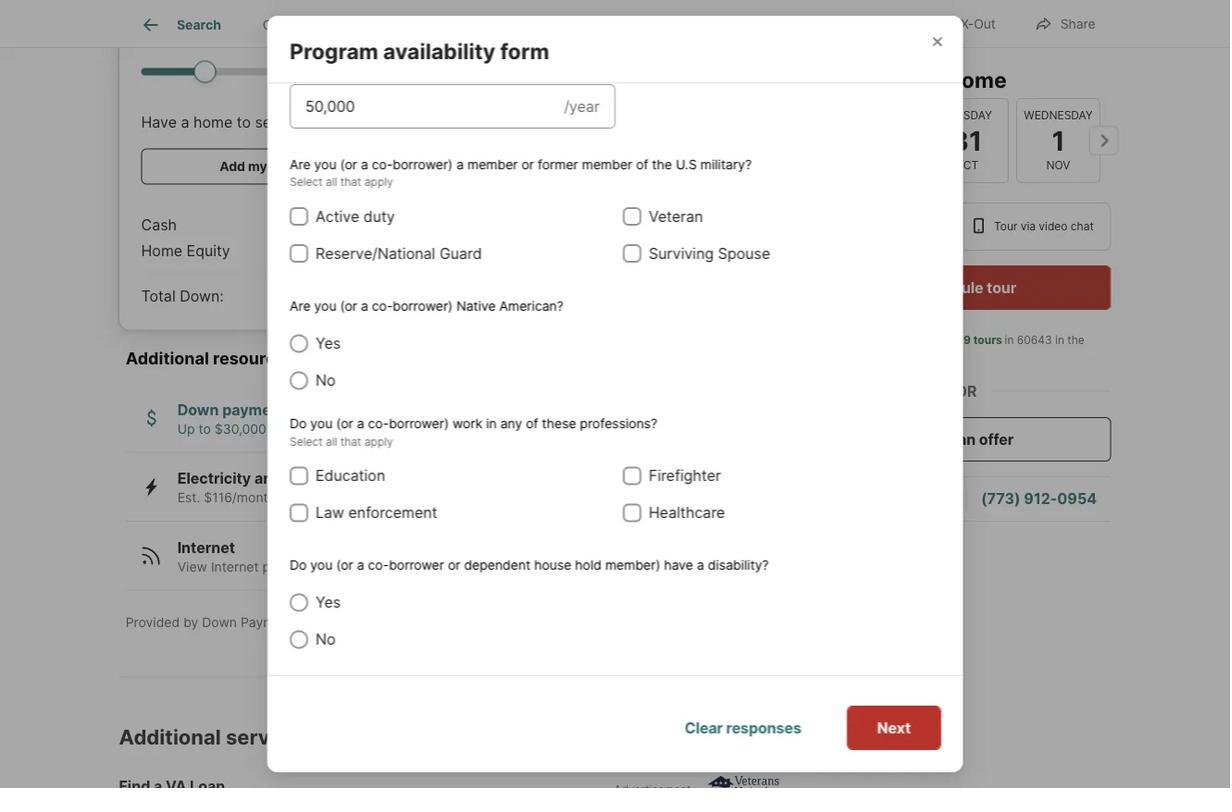 Task type: vqa. For each thing, say whether or not it's contained in the screenshot.
third 'Oct' from left
no



Task type: locate. For each thing, give the bounding box(es) containing it.
0 vertical spatial no
[[315, 372, 335, 390]]

2 vertical spatial of
[[526, 416, 538, 432]]

0 vertical spatial by
[[183, 616, 199, 632]]

(or inside do you (or a co-borrower) work in any of these professions? select all that apply
[[336, 416, 353, 432]]

are right my
[[289, 157, 310, 172]]

1 horizontal spatial programs
[[464, 702, 522, 718]]

all inside do you (or a co-borrower) work in any of these professions? select all that apply
[[325, 435, 337, 448]]

you down reserve/national
[[314, 298, 336, 314]]

information up you.
[[557, 683, 626, 699]]

(773) 912-0954 link
[[981, 490, 1097, 508]]

or left former on the top of the page
[[521, 157, 534, 172]]

0 horizontal spatial by
[[183, 616, 199, 632]]

tuesday
[[941, 109, 992, 122]]

no up down payment assistance up to $30,000 available from 14 programs
[[315, 372, 335, 390]]

co- down reserve/national
[[372, 298, 392, 314]]

you for do you (or a co-borrower or dependent house hold member) have a disability?
[[310, 558, 332, 574]]

1 vertical spatial this
[[464, 560, 487, 576]]

2 member from the left
[[582, 157, 632, 172]]

1 horizontal spatial of
[[526, 416, 538, 432]]

(or inside are you (or a co-borrower) a member or former member of the u.s military? select all that apply
[[340, 157, 357, 172]]

that inside do you (or a co-borrower) work in any of these professions? select all that apply
[[340, 435, 361, 448]]

borrower) inside do you (or a co-borrower) work in any of these professions? select all that apply
[[389, 416, 449, 432]]

start an offer button
[[822, 418, 1112, 462]]

down left "payment"
[[202, 616, 237, 632]]

1 vertical spatial solar
[[426, 491, 456, 507]]

borrower) left work
[[389, 416, 449, 432]]

you up you
[[630, 683, 652, 699]]

do
[[289, 416, 306, 432], [289, 558, 306, 574]]

$57,000
[[370, 217, 426, 235], [304, 287, 373, 307]]

programs right 14
[[377, 422, 436, 438]]

1 vertical spatial internet
[[211, 560, 259, 576]]

select up education checkbox
[[289, 435, 322, 448]]

do up yes option
[[289, 558, 306, 574]]

a right owned
[[474, 2, 482, 20]]

i
[[333, 2, 337, 20]]

by up next
[[878, 702, 893, 718]]

you up active
[[314, 157, 336, 172]]

tab list
[[119, 0, 733, 47]]

a down law enforcement
[[357, 558, 364, 574]]

0 horizontal spatial this
[[464, 560, 487, 576]]

1 vertical spatial $57,000
[[304, 287, 373, 307]]

1 no from the top
[[315, 372, 335, 390]]

1 that from the top
[[340, 176, 361, 189]]

2 all from the top
[[325, 435, 337, 448]]

assistance inside down payment assistance up to $30,000 available from 14 programs
[[289, 401, 368, 419]]

0 horizontal spatial information
[[557, 683, 626, 699]]

available left for
[[387, 560, 440, 576]]

member right former on the top of the page
[[582, 157, 632, 172]]

0 vertical spatial available
[[270, 422, 324, 438]]

tab list containing search
[[119, 0, 733, 47]]

1 vertical spatial no
[[315, 631, 335, 649]]

(or down law on the left of the page
[[336, 558, 353, 574]]

you
[[314, 157, 336, 172], [314, 298, 336, 314], [310, 416, 332, 432], [310, 558, 332, 574], [630, 683, 652, 699]]

tour for go
[[856, 67, 899, 93]]

1 horizontal spatial or
[[521, 157, 534, 172]]

this inside internet view internet plans and providers available for this home
[[464, 560, 487, 576]]

assistance up from
[[289, 401, 368, 419]]

you for are you (or a co-borrower) a member or former member of the u.s military? select all that apply
[[314, 157, 336, 172]]

(or left 14
[[336, 416, 353, 432]]

1 vertical spatial of
[[636, 157, 648, 172]]

this right for
[[464, 560, 487, 576]]

payment
[[222, 401, 286, 419]]

2 horizontal spatial of
[[636, 157, 648, 172]]

1 vertical spatial by
[[878, 702, 893, 718]]

1 vertical spatial programs
[[464, 702, 522, 718]]

cash
[[141, 217, 177, 235]]

0 horizontal spatial of
[[446, 61, 459, 77]]

have right member)
[[664, 558, 693, 574]]

active duty
[[315, 207, 395, 226]]

in left order
[[893, 683, 904, 699]]

have right i
[[341, 2, 375, 20]]

2 do from the top
[[289, 558, 306, 574]]

2 yes from the top
[[315, 594, 340, 612]]

no radio down yes option
[[289, 631, 308, 650]]

american?
[[499, 298, 563, 314]]

0 vertical spatial down
[[177, 401, 219, 419]]

down inside down payment assistance up to $30,000 available from 14 programs
[[177, 401, 219, 419]]

view
[[177, 560, 207, 576]]

1 no radio from the top
[[289, 372, 308, 390]]

video
[[1039, 220, 1068, 233]]

2 no radio from the top
[[289, 631, 308, 650]]

x-out button
[[919, 4, 1012, 42]]

2 are from the top
[[289, 298, 310, 314]]

co- inside are you (or a co-borrower) a member or former member of the u.s military? select all that apply
[[372, 157, 392, 172]]

1 vertical spatial additional
[[119, 726, 221, 751]]

none text field inside $57,000 (20%) tooltip
[[341, 0, 410, 19]]

the
[[289, 683, 313, 699]]

that up education
[[340, 435, 361, 448]]

all left 14
[[325, 435, 337, 448]]

2 apply from the top
[[364, 435, 393, 448]]

up
[[177, 422, 195, 438]]

equity
[[308, 159, 348, 175]]

this up tuesday
[[904, 67, 944, 93]]

electricity and solar est. $116/month, save                  $116 with rooftop solar
[[177, 470, 456, 507]]

home equity
[[141, 243, 230, 261]]

tour via video chat list box
[[822, 203, 1112, 251]]

0 horizontal spatial programs
[[377, 422, 436, 438]]

to inside $57,000 (20%) tooltip
[[237, 114, 251, 132]]

2 select from the top
[[289, 435, 322, 448]]

that down equity
[[340, 176, 361, 189]]

0 horizontal spatial member
[[467, 157, 518, 172]]

1 horizontal spatial any
[[532, 683, 553, 699]]

3 tab from the left
[[628, 3, 718, 47]]

and inside electricity and solar est. $116/month, save                  $116 with rooftop solar
[[255, 470, 282, 488]]

anytime
[[826, 702, 875, 718]]

of
[[446, 61, 459, 77], [636, 157, 648, 172], [526, 416, 538, 432]]

internet view internet plans and providers available for this home
[[177, 539, 525, 576]]

internet up view
[[177, 539, 235, 557]]

1 horizontal spatial solar
[[426, 491, 456, 507]]

1 horizontal spatial have
[[664, 558, 693, 574]]

and right plans
[[299, 560, 322, 576]]

No radio
[[289, 372, 308, 390], [289, 631, 308, 650]]

programs down "application,"
[[464, 702, 522, 718]]

0 vertical spatial select
[[289, 176, 322, 189]]

provide
[[656, 683, 702, 699]]

apply inside are you (or a co-borrower) a member or former member of the u.s military? select all that apply
[[364, 176, 393, 189]]

1 vertical spatial do
[[289, 558, 306, 574]]

0 horizontal spatial solar
[[285, 470, 321, 488]]

u.s
[[676, 157, 697, 172]]

apply right from
[[364, 435, 393, 448]]

duty
[[363, 207, 395, 226]]

borrower)
[[392, 157, 453, 172], [392, 298, 453, 314], [389, 416, 449, 432]]

assistance up responses.
[[395, 702, 460, 718]]

you inside do you (or a co-borrower) work in any of these professions? select all that apply
[[310, 416, 332, 432]]

Surviving Spouse checkbox
[[623, 244, 641, 263]]

1 vertical spatial your
[[342, 722, 369, 738]]

0 vertical spatial that
[[340, 176, 361, 189]]

19 tours in 60643
[[959, 334, 1053, 347]]

1
[[1052, 124, 1065, 157]]

clearing
[[289, 722, 338, 738]]

co- inside do you (or a co-borrower) work in any of these professions? select all that apply
[[368, 416, 389, 432]]

$57,000 (20%) tooltip
[[119, 0, 793, 331]]

internet right view
[[211, 560, 259, 576]]

2 vertical spatial available
[[526, 702, 579, 718]]

and left education checkbox
[[255, 470, 282, 488]]

solar right rooftop
[[426, 491, 456, 507]]

a right from
[[357, 416, 364, 432]]

x-out
[[961, 16, 996, 32]]

no up 'following'
[[315, 631, 335, 649]]

1 horizontal spatial by
[[878, 702, 893, 718]]

0 vertical spatial this
[[904, 67, 944, 93]]

schedule
[[917, 279, 984, 297]]

by
[[183, 616, 199, 632], [878, 702, 893, 718]]

additional for additional resources
[[126, 349, 209, 369]]

by inside the following is not an application, and any information you provide will only be stored temporarily in order to determine the assistance programs available to you. you can remove the information anytime by clearing your responses.
[[878, 702, 893, 718]]

borrower) inside are you (or a co-borrower) a member or former member of the u.s military? select all that apply
[[392, 157, 453, 172]]

you
[[628, 702, 651, 718]]

home left house on the bottom left
[[490, 560, 525, 576]]

2 tab from the left
[[480, 3, 628, 47]]

Yes radio
[[289, 335, 308, 353]]

1 vertical spatial tour
[[987, 279, 1017, 297]]

1 are from the top
[[289, 157, 310, 172]]

do inside do you (or a co-borrower) work in any of these professions? select all that apply
[[289, 416, 306, 432]]

you inside are you (or a co-borrower) a member or former member of the u.s military? select all that apply
[[314, 157, 336, 172]]

an left offer
[[958, 431, 976, 449]]

1 vertical spatial any
[[532, 683, 553, 699]]

any inside do you (or a co-borrower) work in any of these professions? select all that apply
[[500, 416, 522, 432]]

you for are you (or a co-borrower) native american?
[[314, 298, 336, 314]]

tour right go
[[856, 67, 899, 93]]

1 vertical spatial or
[[448, 558, 460, 574]]

1 vertical spatial available
[[387, 560, 440, 576]]

sell?
[[255, 114, 286, 132]]

available inside down payment assistance up to $30,000 available from 14 programs
[[270, 422, 324, 438]]

1 vertical spatial that
[[340, 435, 361, 448]]

are inside are you (or a co-borrower) a member or former member of the u.s military? select all that apply
[[289, 157, 310, 172]]

home up form
[[486, 2, 525, 20]]

an inside the following is not an application, and any information you provide will only be stored temporarily in order to determine the assistance programs available to you. you can remove the information anytime by clearing your responses.
[[412, 683, 427, 699]]

0 horizontal spatial assistance
[[289, 401, 368, 419]]

or right borrower
[[448, 558, 460, 574]]

1 vertical spatial an
[[412, 683, 427, 699]]

you right plans
[[310, 558, 332, 574]]

0 vertical spatial tour
[[856, 67, 899, 93]]

co- up duty
[[372, 157, 392, 172]]

1 horizontal spatial an
[[958, 431, 976, 449]]

not
[[389, 683, 409, 699]]

0 vertical spatial any
[[500, 416, 522, 432]]

Healthcare checkbox
[[623, 504, 641, 523]]

available left from
[[270, 422, 324, 438]]

are you (or a co-borrower) native american?
[[289, 298, 563, 314]]

tour inside button
[[987, 279, 1017, 297]]

Active duty checkbox
[[289, 207, 308, 226]]

following
[[317, 683, 371, 699]]

are
[[289, 157, 310, 172], [289, 298, 310, 314]]

0 vertical spatial of
[[446, 61, 459, 77]]

$116
[[315, 491, 344, 507]]

member left former on the top of the page
[[467, 157, 518, 172]]

0 horizontal spatial an
[[412, 683, 427, 699]]

1 yes from the top
[[315, 335, 340, 353]]

2 no from the top
[[315, 631, 335, 649]]

14
[[359, 422, 374, 438]]

None text field
[[157, 0, 311, 19], [305, 95, 549, 118], [157, 0, 311, 19], [305, 95, 549, 118]]

1 vertical spatial all
[[325, 435, 337, 448]]

0 vertical spatial do
[[289, 416, 306, 432]]

the down "is"
[[371, 702, 391, 718]]

tab
[[341, 3, 480, 47], [480, 3, 628, 47], [628, 3, 718, 47]]

0 vertical spatial $57,000
[[370, 217, 426, 235]]

1 horizontal spatial your
[[462, 61, 489, 77]]

apply up duty
[[364, 176, 393, 189]]

0 vertical spatial programs
[[377, 422, 436, 438]]

0 vertical spatial no radio
[[289, 372, 308, 390]]

apply
[[364, 176, 393, 189], [364, 435, 393, 448]]

1 apply from the top
[[364, 176, 393, 189]]

1 all from the top
[[325, 176, 337, 189]]

0 horizontal spatial tour
[[856, 67, 899, 93]]

in right 60643
[[1056, 334, 1065, 347]]

$57,000 down reserve/national
[[304, 287, 373, 307]]

plans
[[263, 560, 295, 576]]

surviving spouse
[[649, 244, 770, 263]]

0 horizontal spatial have
[[341, 2, 375, 20]]

borrower) up duty
[[392, 157, 453, 172]]

co- down law enforcement
[[368, 558, 389, 574]]

start an offer
[[919, 431, 1014, 449]]

0 vertical spatial all
[[325, 176, 337, 189]]

0 vertical spatial borrower)
[[392, 157, 453, 172]]

have a home to sell?
[[141, 114, 286, 132]]

1 member from the left
[[467, 157, 518, 172]]

borrower) left native
[[392, 298, 453, 314]]

1 do from the top
[[289, 416, 306, 432]]

1 vertical spatial yes
[[315, 594, 340, 612]]

no
[[315, 372, 335, 390], [315, 631, 335, 649]]

None text field
[[341, 0, 410, 19]]

are up yes radio
[[289, 298, 310, 314]]

tour right schedule
[[987, 279, 1017, 297]]

60643
[[1018, 334, 1053, 347]]

Veteran checkbox
[[623, 207, 641, 226]]

1 select from the top
[[289, 176, 322, 189]]

providers
[[325, 560, 383, 576]]

in inside in the last 30 days
[[1056, 334, 1065, 347]]

solar up save
[[285, 470, 321, 488]]

(or up active duty
[[340, 157, 357, 172]]

to inside down payment assistance up to $30,000 available from 14 programs
[[199, 422, 211, 438]]

1 vertical spatial are
[[289, 298, 310, 314]]

None button
[[833, 97, 917, 184], [925, 98, 1009, 183], [1016, 98, 1101, 183], [833, 97, 917, 184], [925, 98, 1009, 183], [1016, 98, 1101, 183]]

income
[[398, 61, 443, 77]]

nov
[[1046, 159, 1070, 172]]

0 vertical spatial internet
[[177, 539, 235, 557]]

yes right yes radio
[[315, 335, 340, 353]]

available left you.
[[526, 702, 579, 718]]

of left u.s
[[636, 157, 648, 172]]

in
[[1005, 334, 1014, 347], [1056, 334, 1065, 347], [486, 416, 497, 432], [893, 683, 904, 699]]

0 vertical spatial or
[[521, 157, 534, 172]]

down up 'up'
[[177, 401, 219, 419]]

clear
[[685, 719, 723, 738]]

0 vertical spatial an
[[958, 431, 976, 449]]

yes up resource,
[[315, 594, 340, 612]]

1 horizontal spatial this
[[904, 67, 944, 93]]

1 horizontal spatial tour
[[987, 279, 1017, 297]]

or inside are you (or a co-borrower) a member or former member of the u.s military? select all that apply
[[521, 157, 534, 172]]

0 horizontal spatial available
[[270, 422, 324, 438]]

an right not
[[412, 683, 427, 699]]

program availability form element
[[289, 16, 571, 65]]

do left from
[[289, 416, 306, 432]]

2 vertical spatial borrower)
[[389, 416, 449, 432]]

the inside are you (or a co-borrower) a member or former member of the u.s military? select all that apply
[[652, 157, 672, 172]]

temporarily
[[820, 683, 890, 699]]

in right work
[[486, 416, 497, 432]]

reserve/national guard
[[315, 244, 482, 263]]

0 horizontal spatial your
[[342, 722, 369, 738]]

option
[[822, 203, 957, 251]]

the right 60643
[[1068, 334, 1085, 347]]

favorite button
[[806, 4, 912, 42]]

1 horizontal spatial member
[[582, 157, 632, 172]]

co- for or
[[368, 558, 389, 574]]

your inside the following is not an application, and any information you provide will only be stored temporarily in order to determine the assistance programs available to you. you can remove the information anytime by clearing your responses.
[[342, 722, 369, 738]]

and right wattbuy,
[[421, 616, 444, 632]]

the left u.s
[[652, 157, 672, 172]]

(or left (20%)
[[340, 298, 357, 314]]

1 vertical spatial select
[[289, 435, 322, 448]]

of right income
[[446, 61, 459, 77]]

enforcement
[[348, 504, 437, 522]]

payment
[[241, 616, 294, 632]]

can
[[655, 702, 677, 718]]

1 vertical spatial borrower)
[[392, 298, 453, 314]]

1 vertical spatial assistance
[[395, 702, 460, 718]]

home inside internet view internet plans and providers available for this home
[[490, 560, 525, 576]]

Law enforcement checkbox
[[289, 504, 308, 523]]

an inside button
[[958, 431, 976, 449]]

of left these on the left of the page
[[526, 416, 538, 432]]

select down the add my home equity
[[289, 176, 322, 189]]

912-
[[1024, 490, 1058, 508]]

a right have
[[181, 114, 189, 132]]

a left (20%)
[[361, 298, 368, 314]]

any right work
[[500, 416, 522, 432]]

you for do you (or a co-borrower) work in any of these professions? select all that apply
[[310, 416, 332, 432]]

wednesday 1 nov
[[1024, 109, 1093, 172]]

0954
[[1058, 490, 1097, 508]]

co- right from
[[368, 416, 389, 432]]

0 vertical spatial additional
[[126, 349, 209, 369]]

0 vertical spatial information
[[557, 683, 626, 699]]

of inside are you (or a co-borrower) a member or former member of the u.s military? select all that apply
[[636, 157, 648, 172]]

former
[[537, 157, 578, 172]]

available inside internet view internet plans and providers available for this home
[[387, 560, 440, 576]]

information down stored
[[753, 702, 823, 718]]

a inside do you (or a co-borrower) work in any of these professions? select all that apply
[[357, 416, 364, 432]]

to right 'up'
[[199, 422, 211, 438]]

available inside the following is not an application, and any information you provide will only be stored temporarily in order to determine the assistance programs available to you. you can remove the information anytime by clearing your responses.
[[526, 702, 579, 718]]

0 vertical spatial assistance
[[289, 401, 368, 419]]

save
[[283, 491, 312, 507]]

programs inside down payment assistance up to $30,000 available from 14 programs
[[377, 422, 436, 438]]

1 vertical spatial no radio
[[289, 631, 308, 650]]

spouse
[[718, 244, 770, 263]]

borrower
[[389, 558, 444, 574]]

co-
[[372, 157, 392, 172], [372, 298, 392, 314], [368, 416, 389, 432], [368, 558, 389, 574]]

0 horizontal spatial any
[[500, 416, 522, 432]]

home right my
[[270, 159, 305, 175]]

0 vertical spatial are
[[289, 157, 310, 172]]

1 horizontal spatial information
[[753, 702, 823, 718]]

any right "application,"
[[532, 683, 553, 699]]

$57,000 up reserve/national guard
[[370, 217, 426, 235]]

do for do you (or a co-borrower) work in any of these professions? select all that apply
[[289, 416, 306, 432]]

information
[[557, 683, 626, 699], [753, 702, 823, 718]]

1 horizontal spatial available
[[387, 560, 440, 576]]

overview tab
[[242, 3, 341, 47]]

and inside the following is not an application, and any information you provide will only be stored temporarily in order to determine the assistance programs available to you. you can remove the information anytime by clearing your responses.
[[505, 683, 528, 699]]

0 vertical spatial yes
[[315, 335, 340, 353]]

1 vertical spatial apply
[[364, 435, 393, 448]]

you left 14
[[310, 416, 332, 432]]

1 horizontal spatial assistance
[[395, 702, 460, 718]]

program availability form dialog
[[267, 0, 963, 773]]

Reserve/National Guard checkbox
[[289, 244, 308, 263]]

law
[[315, 504, 344, 522]]

tour via video chat option
[[957, 203, 1112, 251]]

to left the sell?
[[237, 114, 251, 132]]

and right "application,"
[[505, 683, 528, 699]]

all down equity
[[325, 176, 337, 189]]

2 that from the top
[[340, 435, 361, 448]]

borrower) for education
[[389, 416, 449, 432]]

by right provided
[[183, 616, 199, 632]]

0 vertical spatial apply
[[364, 176, 393, 189]]

solar
[[285, 470, 321, 488], [426, 491, 456, 507]]

no radio down yes radio
[[289, 372, 308, 390]]

no for do
[[315, 631, 335, 649]]

any
[[500, 416, 522, 432], [532, 683, 553, 699]]

2 horizontal spatial available
[[526, 702, 579, 718]]

the following is not an application, and any information you provide will only be stored temporarily in order to determine the assistance programs available to you. you can remove the information anytime by clearing your responses.
[[289, 683, 940, 738]]

your down determine
[[342, 722, 369, 738]]

wednesday
[[1024, 109, 1093, 122]]

tours
[[974, 334, 1003, 347]]



Task type: describe. For each thing, give the bounding box(es) containing it.
favorite
[[848, 16, 896, 32]]

determine
[[305, 702, 367, 718]]

member)
[[605, 558, 660, 574]]

are for are you (or a co-borrower) native american?
[[289, 298, 310, 314]]

availability
[[383, 38, 495, 64]]

in right tours
[[1005, 334, 1014, 347]]

surviving
[[649, 244, 714, 263]]

dependent
[[464, 558, 530, 574]]

co- for a
[[372, 157, 392, 172]]

firefighter
[[649, 467, 721, 485]]

services
[[226, 726, 311, 751]]

go tour this home
[[822, 67, 1007, 93]]

have
[[141, 114, 177, 132]]

0 vertical spatial your
[[462, 61, 489, 77]]

tour via video chat
[[994, 220, 1094, 233]]

1 vertical spatial down
[[202, 616, 237, 632]]

in inside do you (or a co-borrower) work in any of these professions? select all that apply
[[486, 416, 497, 432]]

all inside are you (or a co-borrower) a member or former member of the u.s military? select all that apply
[[325, 176, 337, 189]]

next
[[877, 719, 911, 738]]

stored
[[777, 683, 817, 699]]

1 tab from the left
[[341, 3, 480, 47]]

tax)
[[591, 61, 615, 77]]

Yes radio
[[289, 594, 308, 613]]

native
[[456, 298, 496, 314]]

Education checkbox
[[289, 467, 308, 485]]

assistance inside the following is not an application, and any information you provide will only be stored temporarily in order to determine the assistance programs available to you. you can remove the information anytime by clearing your responses.
[[395, 702, 460, 718]]

tuesday 31 oct
[[941, 109, 992, 172]]

a inside $57,000 (20%) tooltip
[[181, 114, 189, 132]]

clear responses button
[[654, 706, 832, 751]]

schedule tour
[[917, 279, 1017, 297]]

no, i have never owned a home
[[305, 2, 525, 20]]

apply inside do you (or a co-borrower) work in any of these professions? select all that apply
[[364, 435, 393, 448]]

remove
[[680, 702, 726, 718]]

search
[[177, 17, 221, 33]]

estimated annual income of your household (pre-tax)
[[289, 61, 615, 77]]

that inside are you (or a co-borrower) a member or former member of the u.s military? select all that apply
[[340, 176, 361, 189]]

no for are
[[315, 372, 335, 390]]

form
[[500, 38, 549, 64]]

30
[[886, 350, 900, 364]]

in the last 30 days
[[864, 334, 1088, 364]]

1 vertical spatial information
[[753, 702, 823, 718]]

reserve/national
[[315, 244, 435, 263]]

you inside the following is not an application, and any information you provide will only be stored temporarily in order to determine the assistance programs available to you. you can remove the information anytime by clearing your responses.
[[630, 683, 652, 699]]

resource,
[[298, 616, 359, 632]]

home up add
[[194, 114, 233, 132]]

0 vertical spatial have
[[341, 2, 375, 20]]

yes for do
[[315, 594, 340, 612]]

available for assistance
[[270, 422, 324, 438]]

home up tuesday
[[949, 67, 1007, 93]]

disability?
[[708, 558, 769, 574]]

31
[[951, 124, 982, 157]]

do you (or a co-borrower) work in any of these professions? select all that apply
[[289, 416, 657, 448]]

0 horizontal spatial or
[[448, 558, 460, 574]]

is
[[375, 683, 385, 699]]

share
[[1061, 16, 1096, 32]]

down:
[[180, 288, 224, 306]]

owned
[[422, 2, 469, 20]]

of inside do you (or a co-borrower) work in any of these professions? select all that apply
[[526, 416, 538, 432]]

oct
[[955, 159, 979, 172]]

via
[[1021, 220, 1036, 233]]

to down the
[[289, 702, 302, 718]]

select inside are you (or a co-borrower) a member or former member of the u.s military? select all that apply
[[289, 176, 322, 189]]

tour
[[994, 220, 1018, 233]]

(773) 912-0954
[[981, 490, 1097, 508]]

available for internet
[[387, 560, 440, 576]]

x-
[[961, 16, 974, 32]]

0 vertical spatial solar
[[285, 470, 321, 488]]

household
[[493, 61, 557, 77]]

co- for work
[[368, 416, 389, 432]]

education
[[315, 467, 385, 485]]

(or for are you (or a co-borrower) a member or former member of the u.s military? select all that apply
[[340, 157, 357, 172]]

the up clear responses
[[730, 702, 750, 718]]

home inside button
[[270, 159, 305, 175]]

active
[[315, 207, 359, 226]]

wattbuy,
[[362, 616, 417, 632]]

a right equity
[[361, 157, 368, 172]]

program availability form
[[289, 38, 549, 64]]

co- for native
[[372, 298, 392, 314]]

additional for additional services
[[119, 726, 221, 751]]

borrower) for active duty
[[392, 157, 453, 172]]

(or for do you (or a co-borrower) work in any of these professions? select all that apply
[[336, 416, 353, 432]]

$57,000 for $57,000
[[370, 217, 426, 235]]

are for are you (or a co-borrower) a member or former member of the u.s military? select all that apply
[[289, 157, 310, 172]]

schedule tour button
[[822, 266, 1112, 310]]

yes for are
[[315, 335, 340, 353]]

overview
[[263, 17, 320, 33]]

(or for do you (or a co-borrower or dependent house hold member) have a disability?
[[336, 558, 353, 574]]

application,
[[431, 683, 501, 699]]

healthcare
[[649, 504, 725, 522]]

a up guard at the top left
[[456, 157, 463, 172]]

clear responses
[[685, 719, 801, 738]]

equity
[[187, 243, 230, 261]]

rooftop
[[377, 491, 422, 507]]

provided
[[126, 616, 180, 632]]

est.
[[177, 491, 200, 507]]

tour for schedule
[[987, 279, 1017, 297]]

and inside internet view internet plans and providers available for this home
[[299, 560, 322, 576]]

Firefighter checkbox
[[623, 467, 641, 485]]

a left 'disability?'
[[697, 558, 704, 574]]

professions?
[[580, 416, 657, 432]]

to left you.
[[583, 702, 595, 718]]

do for do you (or a co-borrower or dependent house hold member) have a disability?
[[289, 558, 306, 574]]

house
[[534, 558, 571, 574]]

$57,000 for $57,000 (20%)
[[304, 287, 373, 307]]

never
[[379, 2, 418, 20]]

from
[[327, 422, 356, 438]]

days
[[903, 350, 928, 364]]

next button
[[847, 706, 941, 751]]

these
[[542, 416, 576, 432]]

(or for are you (or a co-borrower) native american?
[[340, 298, 357, 314]]

any inside the following is not an application, and any information you provide will only be stored temporarily in order to determine the assistance programs available to you. you can remove the information anytime by clearing your responses.
[[532, 683, 553, 699]]

additional services
[[119, 726, 311, 751]]

no radio for do
[[289, 631, 308, 650]]

the inside in the last 30 days
[[1068, 334, 1085, 347]]

(pre-
[[560, 61, 591, 77]]

responses.
[[372, 722, 439, 738]]

no radio for are
[[289, 372, 308, 390]]

share button
[[1019, 4, 1112, 42]]

next image
[[1089, 126, 1119, 155]]

estimated
[[289, 61, 351, 77]]

do you (or a co-borrower or dependent house hold member) have a disability?
[[289, 558, 769, 574]]

(773)
[[981, 490, 1021, 508]]

/year
[[564, 97, 600, 115]]

home inside program availability form dialog
[[486, 2, 525, 20]]

in inside the following is not an application, and any information you provide will only be stored temporarily in order to determine the assistance programs available to you. you can remove the information anytime by clearing your responses.
[[893, 683, 904, 699]]

go
[[822, 67, 851, 93]]

1 vertical spatial have
[[664, 558, 693, 574]]

Down Payment Slider range field
[[141, 60, 426, 82]]

are you (or a co-borrower) a member or former member of the u.s military? select all that apply
[[289, 157, 752, 189]]

resources
[[213, 349, 295, 369]]

select inside do you (or a co-borrower) work in any of these professions? select all that apply
[[289, 435, 322, 448]]

last
[[864, 350, 883, 364]]

provided by down payment resource, wattbuy, and allconnect
[[126, 616, 514, 632]]

start
[[919, 431, 955, 449]]

programs inside the following is not an application, and any information you provide will only be stored temporarily in order to determine the assistance programs available to you. you can remove the information anytime by clearing your responses.
[[464, 702, 522, 718]]



